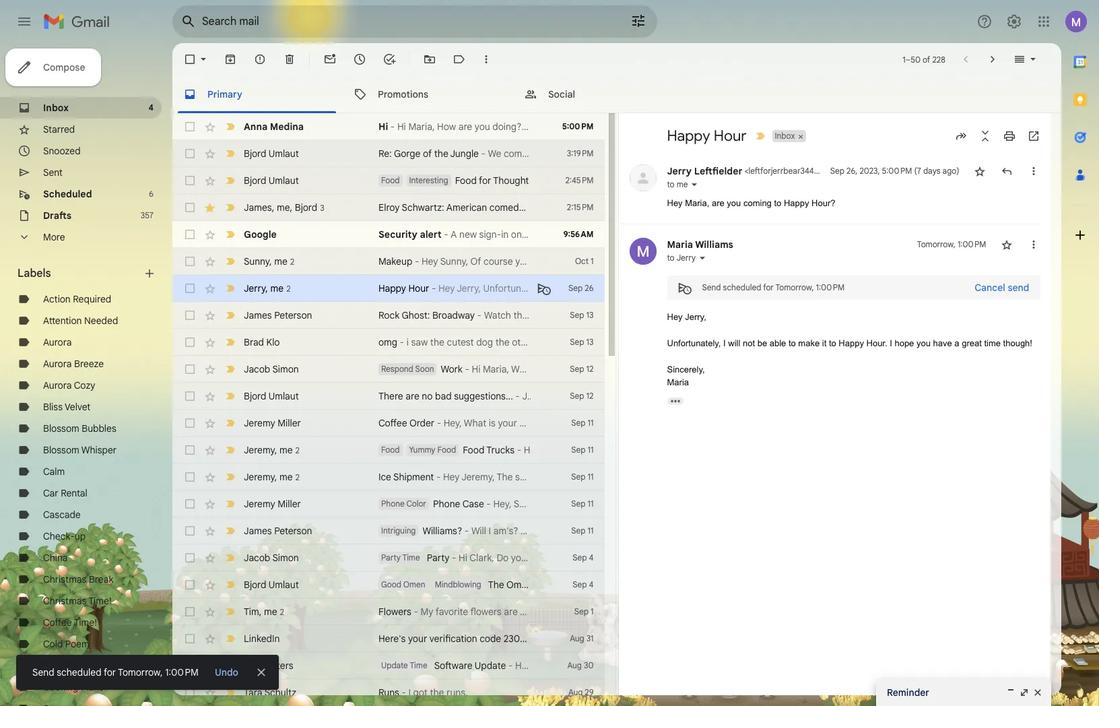 Task type: locate. For each thing, give the bounding box(es) containing it.
are down leftfielder
[[712, 198, 725, 208]]

umlaut down klo
[[269, 390, 299, 402]]

maria up to jerry
[[667, 238, 694, 250]]

promotions
[[378, 88, 429, 100]]

2 jeremy from the top
[[244, 444, 275, 456]]

16 row from the top
[[173, 518, 605, 544]]

1 vertical spatial tomorrow,
[[776, 282, 814, 292]]

james for -
[[244, 309, 272, 321]]

None search field
[[173, 5, 658, 38]]

1
[[903, 54, 906, 64], [591, 256, 594, 266], [591, 606, 594, 617]]

1 horizontal spatial party
[[427, 552, 450, 564]]

happy hour main content
[[173, 43, 1062, 706]]

important mainly because it was sent directly to you. switch
[[224, 147, 237, 160]]

row containing brad klo
[[173, 329, 605, 356]]

tab list
[[1062, 43, 1100, 658], [173, 75, 1062, 113]]

2 peterson from the top
[[274, 525, 312, 537]]

bjord
[[244, 148, 266, 160], [244, 175, 266, 187], [295, 201, 317, 213], [244, 390, 266, 402], [244, 579, 266, 591]]

will
[[729, 338, 741, 348]]

0 horizontal spatial 1:00 pm
[[165, 666, 199, 679]]

aug left 30
[[568, 660, 582, 670]]

row up good
[[173, 544, 605, 571]]

james , me , bjord 3
[[244, 201, 325, 213]]

1 horizontal spatial 5:00 pm
[[882, 166, 913, 176]]

the left jungle
[[434, 148, 449, 160]]

party inside party time party -
[[381, 553, 401, 563]]

miller
[[278, 417, 301, 429], [278, 498, 301, 510]]

0 vertical spatial aurora
[[43, 336, 72, 348]]

1 vertical spatial send
[[32, 666, 54, 679]]

of for 50
[[923, 54, 931, 64]]

0 vertical spatial jeremy , me 2
[[244, 444, 300, 456]]

main menu image
[[16, 13, 32, 30]]

jerry down sunny
[[244, 282, 266, 294]]

13 important according to google magic. switch from the top
[[224, 524, 237, 538]]

writer.
[[588, 201, 614, 214]]

hour
[[714, 127, 747, 145], [409, 282, 430, 294]]

1 vertical spatial jeremy miller
[[244, 498, 301, 510]]

4 for the omen
[[589, 580, 594, 590]]

2 blossom from the top
[[43, 444, 79, 456]]

2 maria from the top
[[667, 377, 689, 387]]

time up good omen
[[403, 553, 420, 563]]

9 row from the top
[[173, 329, 605, 356]]

labels image
[[453, 53, 466, 66]]

2 12 from the top
[[587, 391, 594, 401]]

2 for ice shipment -
[[296, 472, 300, 482]]

0 vertical spatial jacob
[[244, 363, 270, 375]]

the omen
[[488, 579, 532, 591]]

0 vertical spatial for
[[479, 175, 491, 187]]

will
[[472, 525, 487, 537]]

report spam image
[[253, 53, 267, 66]]

software
[[434, 660, 473, 672]]

4 11 from the top
[[588, 499, 594, 509]]

phone inside phone color phone case -
[[381, 499, 405, 509]]

0 horizontal spatial omen
[[404, 580, 426, 590]]

19 row from the top
[[173, 598, 605, 625]]

toggle split pane mode image
[[1013, 53, 1027, 66]]

scheduled
[[723, 282, 762, 292], [57, 666, 101, 679]]

jerry left show details image in the top right of the page
[[677, 252, 696, 262]]

0 vertical spatial send scheduled for tomorrow, 1:00 pm
[[702, 282, 845, 292]]

15 row from the top
[[173, 491, 605, 518]]

update
[[475, 660, 506, 672], [381, 660, 408, 670]]

0 horizontal spatial hour
[[409, 282, 430, 294]]

scheduled up cooking plans
[[57, 666, 101, 679]]

mindblowing
[[435, 580, 482, 590]]

you left have at the top of the page
[[917, 338, 931, 348]]

jacob simon up tim , me 2 at the left
[[244, 552, 299, 564]]

runs
[[379, 687, 400, 699]]

-
[[391, 121, 395, 133], [481, 148, 486, 160], [532, 175, 536, 187], [444, 228, 449, 241], [415, 255, 419, 268], [432, 282, 436, 294], [477, 309, 482, 321], [400, 336, 404, 348], [465, 363, 470, 375], [516, 390, 520, 402], [437, 417, 441, 429], [517, 444, 522, 456], [437, 471, 441, 483], [487, 498, 491, 510], [465, 525, 469, 537], [452, 552, 457, 564], [414, 606, 418, 618], [509, 660, 513, 672], [402, 687, 406, 699]]

2 inside sunny , me 2
[[290, 256, 295, 267]]

11 row from the top
[[173, 383, 605, 410]]

car rental link
[[43, 487, 87, 499]]

aug left 31
[[570, 633, 585, 644]]

anna right best,
[[548, 121, 570, 133]]

1:00 pm left undo alert
[[165, 666, 199, 679]]

5 row from the top
[[173, 221, 605, 248]]

2 vertical spatial for
[[104, 666, 116, 679]]

Not starred checkbox
[[973, 164, 987, 178], [1000, 238, 1014, 251]]

whisper
[[81, 444, 117, 456]]

0 vertical spatial hey
[[667, 198, 683, 208]]

to left show details icon
[[667, 179, 675, 189]]

aurora cozy link
[[43, 379, 95, 392]]

1 12 from the top
[[587, 364, 594, 374]]

- right "flowers"
[[414, 606, 418, 618]]

1 peterson from the top
[[274, 309, 312, 321]]

sep inside 'cell'
[[831, 166, 845, 176]]

send down show details image in the top right of the page
[[702, 282, 721, 292]]

1 jacob simon from the top
[[244, 363, 299, 375]]

time inside the update time software update -
[[410, 660, 428, 670]]

0 horizontal spatial send scheduled for tomorrow, 1:00 pm
[[32, 666, 199, 679]]

0 horizontal spatial hi
[[379, 121, 388, 133]]

230409
[[504, 633, 537, 645]]

show trimmed content image
[[667, 397, 684, 405]]

1 horizontal spatial hi
[[398, 121, 406, 133]]

1 vertical spatial for
[[764, 282, 774, 292]]

1 vertical spatial scheduled
[[57, 666, 101, 679]]

settings image
[[1007, 13, 1023, 30]]

1 vertical spatial send scheduled for tomorrow, 1:00 pm
[[32, 666, 199, 679]]

aurora for aurora cozy
[[43, 379, 72, 392]]

2 jacob simon from the top
[[244, 552, 299, 564]]

jeremy miller for phone case
[[244, 498, 301, 510]]

tim , me 2
[[244, 605, 284, 618]]

snoozed link
[[43, 145, 81, 157]]

cancel send button
[[964, 275, 1041, 300]]

jerry for me
[[244, 282, 266, 294]]

2 sep 11 from the top
[[572, 445, 594, 455]]

0 vertical spatial simon
[[273, 363, 299, 375]]

2 jeremy , me 2 from the top
[[244, 471, 300, 483]]

phone left case
[[433, 498, 461, 510]]

1 vertical spatial simon
[[273, 552, 299, 564]]

row down here's
[[173, 679, 605, 706]]

there
[[379, 390, 403, 402]]

0 horizontal spatial are
[[406, 390, 420, 402]]

simon for party
[[273, 552, 299, 564]]

1 horizontal spatial send
[[702, 282, 721, 292]]

best,
[[524, 121, 546, 133]]

12 for work
[[587, 364, 594, 374]]

1 vertical spatial 13
[[587, 337, 594, 347]]

important mainly because you often read messages with this label. switch
[[224, 201, 237, 214]]

2 jacob from the top
[[244, 552, 270, 564]]

time for software
[[410, 660, 428, 670]]

good omen
[[381, 580, 426, 590]]

sep 11 for -
[[572, 418, 594, 428]]

more button
[[0, 226, 162, 248]]

row up runs
[[173, 652, 605, 679]]

2 11 from the top
[[588, 445, 594, 455]]

row up "flowers"
[[173, 571, 605, 598]]

1 sep 4 from the top
[[573, 553, 594, 563]]

1 vertical spatial blossom
[[43, 444, 79, 456]]

1 sep 13 from the top
[[570, 310, 594, 320]]

hour up ghost:
[[409, 282, 430, 294]]

0 vertical spatial peterson
[[274, 309, 312, 321]]

22 row from the top
[[173, 679, 605, 706]]

None checkbox
[[183, 578, 197, 592], [183, 605, 197, 619], [183, 686, 197, 699], [183, 578, 197, 592], [183, 605, 197, 619], [183, 686, 197, 699]]

1 jeremy miller from the top
[[244, 417, 301, 429]]

1 horizontal spatial hour
[[714, 127, 747, 145]]

tara schultz
[[244, 687, 297, 699]]

row down the color
[[173, 518, 605, 544]]

inbox for the inbox link on the left of the page
[[43, 102, 69, 114]]

4 important according to google magic. switch from the top
[[224, 282, 237, 295]]

0 vertical spatial not starred checkbox
[[973, 164, 987, 178]]

2 hey from the top
[[667, 312, 683, 322]]

1 vertical spatial 4
[[589, 553, 594, 563]]

hour for happy hour -
[[409, 282, 430, 294]]

- left i
[[400, 336, 404, 348]]

row down there
[[173, 410, 605, 437]]

umlaut for 2:45 pm
[[269, 175, 299, 187]]

list
[[619, 151, 1041, 425]]

3 jeremy from the top
[[244, 471, 275, 483]]

time!
[[89, 595, 112, 607], [74, 617, 97, 629]]

respond soon work -
[[381, 363, 472, 375]]

2 james peterson from the top
[[244, 525, 312, 537]]

1 vertical spatial miller
[[278, 498, 301, 510]]

maria, inside list
[[685, 198, 710, 208]]

0 horizontal spatial tomorrow,
[[118, 666, 163, 679]]

hi - hi maria, how are you doing? best, anna
[[379, 121, 570, 133]]

0 horizontal spatial update
[[381, 660, 408, 670]]

gmail image
[[43, 8, 117, 35]]

umlaut for sep 4
[[269, 579, 299, 591]]

0 vertical spatial blossom
[[43, 423, 79, 435]]

1 vertical spatial are
[[712, 198, 725, 208]]

to left show details image in the top right of the page
[[667, 252, 675, 262]]

- right order
[[437, 417, 441, 429]]

for left thought
[[479, 175, 491, 187]]

row up the color
[[173, 464, 605, 491]]

- right trucks
[[517, 444, 522, 456]]

advanced search options image
[[625, 7, 652, 34]]

1 vertical spatial of
[[423, 148, 432, 160]]

2 inside "jerry , me 2"
[[286, 283, 291, 293]]

for inside row
[[479, 175, 491, 187]]

sep 11 for food trucks
[[572, 445, 594, 455]]

2 inside tim , me 2
[[280, 607, 284, 617]]

1 aurora from the top
[[43, 336, 72, 348]]

None checkbox
[[183, 53, 197, 66], [183, 120, 197, 133], [183, 551, 197, 565], [183, 632, 197, 646], [183, 53, 197, 66], [183, 120, 197, 133], [183, 551, 197, 565], [183, 632, 197, 646]]

umlaut up tim , me 2 at the left
[[269, 579, 299, 591]]

me for 2:15 pm
[[277, 201, 290, 213]]

jeremy , me 2 for food trucks
[[244, 444, 300, 456]]

bjord right important mainly because it was sent directly to you. switch
[[244, 148, 266, 160]]

1 horizontal spatial are
[[459, 121, 473, 133]]

me
[[677, 179, 688, 189], [277, 201, 290, 213], [274, 255, 288, 267], [271, 282, 284, 294], [280, 444, 293, 456], [280, 471, 293, 483], [264, 605, 277, 618]]

2 horizontal spatial tomorrow,
[[918, 239, 956, 249]]

alert
[[16, 31, 1078, 690]]

important according to google magic. switch
[[224, 174, 237, 187], [224, 228, 237, 241], [224, 255, 237, 268], [224, 282, 237, 295], [224, 309, 237, 322], [224, 336, 237, 349], [224, 363, 237, 376], [224, 389, 237, 403], [224, 416, 237, 430], [224, 443, 237, 457], [224, 470, 237, 484], [224, 497, 237, 511], [224, 524, 237, 538]]

the right saw
[[430, 336, 445, 348]]

sep 12 for work
[[570, 364, 594, 374]]

1 vertical spatial christmas
[[43, 595, 86, 607]]

coffee inside happy hour main content
[[379, 417, 407, 429]]

1 vertical spatial time!
[[74, 617, 97, 629]]

i left be's?
[[550, 525, 552, 537]]

0 vertical spatial you
[[475, 121, 490, 133]]

coffee inside 'labels' navigation
[[43, 617, 72, 629]]

hi up gorge on the left of the page
[[398, 121, 406, 133]]

bjord umlaut for 2:45 pm
[[244, 175, 299, 187]]

aurora down attention
[[43, 336, 72, 348]]

send up cooking
[[32, 666, 54, 679]]

21 row from the top
[[173, 652, 605, 679]]

hey down to me
[[667, 198, 683, 208]]

send scheduled for tomorrow, 1:00 pm inside happy hour main content
[[702, 282, 845, 292]]

0 horizontal spatial scheduled
[[57, 666, 101, 679]]

promotions tab
[[343, 75, 513, 113]]

coffee down there
[[379, 417, 407, 429]]

2 vertical spatial aug
[[569, 687, 583, 697]]

1 vertical spatial you
[[727, 198, 741, 208]]

1 sep 12 from the top
[[570, 364, 594, 374]]

update down here's
[[381, 660, 408, 670]]

1 vertical spatial jacob simon
[[244, 552, 299, 564]]

1 horizontal spatial for
[[479, 175, 491, 187]]

2 sep 12 from the top
[[570, 391, 594, 401]]

3 aurora from the top
[[43, 379, 72, 392]]

coffee for coffee order -
[[379, 417, 407, 429]]

2 vertical spatial james
[[244, 525, 272, 537]]

bjord umlaut up tim , me 2 at the left
[[244, 579, 299, 591]]

12 important according to google magic. switch from the top
[[224, 497, 237, 511]]

0 vertical spatial 4
[[149, 102, 154, 113]]

blossom bubbles
[[43, 423, 116, 435]]

3 important according to google magic. switch from the top
[[224, 255, 237, 268]]

1 anna from the left
[[244, 121, 268, 133]]

row up omg
[[173, 302, 605, 329]]

update inside the update time software update -
[[381, 660, 408, 670]]

bjord up tim
[[244, 579, 266, 591]]

row up re: on the left top of the page
[[173, 113, 605, 140]]

2 vertical spatial jerry
[[244, 282, 266, 294]]

sep 1
[[575, 606, 594, 617]]

inbox up leftforjerrbear344@gmail.com at the top right
[[775, 131, 795, 141]]

inbox inside 'labels' navigation
[[43, 102, 69, 114]]

2 simon from the top
[[273, 552, 299, 564]]

1 jacob from the top
[[244, 363, 270, 375]]

security alert -
[[379, 228, 451, 241]]

3 sep 11 from the top
[[572, 472, 594, 482]]

1 for makeup -
[[591, 256, 594, 266]]

brad
[[244, 336, 264, 348]]

2 jeremy miller from the top
[[244, 498, 301, 510]]

are right "how"
[[459, 121, 473, 133]]

1 horizontal spatial coffee
[[379, 417, 407, 429]]

1 horizontal spatial omen
[[507, 579, 532, 591]]

send scheduled for tomorrow, 1:00 pm up the able on the top of page
[[702, 282, 845, 292]]

sep 4 down be's?
[[573, 553, 594, 563]]

jerry
[[667, 165, 692, 177], [677, 252, 696, 262], [244, 282, 266, 294]]

7 row from the top
[[173, 275, 605, 302]]

bjord umlaut up james , me , bjord 3 at the top left of page
[[244, 175, 299, 187]]

i left will
[[724, 338, 726, 348]]

bubbles
[[82, 423, 116, 435]]

close image
[[1033, 687, 1044, 698]]

4 row from the top
[[173, 194, 614, 221]]

2 vertical spatial are
[[406, 390, 420, 402]]

5 11 from the top
[[588, 526, 594, 536]]

inbox inside button
[[775, 131, 795, 141]]

0 vertical spatial miller
[[278, 417, 301, 429]]

got
[[413, 687, 428, 699]]

1 vertical spatial james peterson
[[244, 525, 312, 537]]

50
[[911, 54, 921, 64]]

aurora down aurora 'link'
[[43, 358, 72, 370]]

0 horizontal spatial send
[[32, 666, 54, 679]]

blossom whisper link
[[43, 444, 117, 456]]

1 vertical spatial 1
[[591, 256, 594, 266]]

makeup -
[[379, 255, 422, 268]]

1:00 pm inside 'cell'
[[958, 239, 987, 249]]

show details image
[[699, 254, 707, 262]]

0 horizontal spatial coffee
[[43, 617, 72, 629]]

omen
[[507, 579, 532, 591], [404, 580, 426, 590]]

scheduled
[[43, 188, 92, 200]]

sep 4 up sep 1
[[573, 580, 594, 590]]

row down elroy
[[173, 221, 605, 248]]

4 jeremy from the top
[[244, 498, 275, 510]]

, for 2:15 pm
[[272, 201, 274, 213]]

a
[[955, 338, 960, 348]]

2 aurora from the top
[[43, 358, 72, 370]]

of for gorge
[[423, 148, 432, 160]]

2 13 from the top
[[587, 337, 594, 347]]

jeremy , me 2 for -
[[244, 471, 300, 483]]

- right case
[[487, 498, 491, 510]]

1 maria from the top
[[667, 238, 694, 250]]

5:00 pm left (7
[[882, 166, 913, 176]]

row containing linkedin
[[173, 625, 605, 652]]

maria,
[[409, 121, 435, 133], [685, 198, 710, 208]]

1 11 from the top
[[588, 418, 594, 428]]

miller for -
[[278, 417, 301, 429]]

action
[[43, 293, 71, 305]]

hour up leftfielder
[[714, 127, 747, 145]]

1 umlaut from the top
[[269, 148, 299, 160]]

6
[[149, 189, 154, 199]]

move to image
[[423, 53, 437, 66]]

4 bjord umlaut from the top
[[244, 579, 299, 591]]

1 horizontal spatial scheduled
[[723, 282, 762, 292]]

row up security
[[173, 194, 614, 221]]

1 vertical spatial 12
[[587, 391, 594, 401]]

blossom for blossom bubbles
[[43, 423, 79, 435]]

11 for -
[[588, 418, 594, 428]]

2 sep 4 from the top
[[573, 580, 594, 590]]

anna medina
[[244, 121, 304, 133]]

1 miller from the top
[[278, 417, 301, 429]]

1 christmas from the top
[[43, 573, 86, 586]]

6 row from the top
[[173, 248, 605, 275]]

time inside party time party -
[[403, 553, 420, 563]]

security
[[379, 228, 418, 241]]

food right the yummy on the bottom left
[[438, 445, 456, 455]]

klo
[[267, 336, 280, 348]]

bjord for 2:45 pm
[[244, 175, 266, 187]]

of right 50 at the top right of the page
[[923, 54, 931, 64]]

2 horizontal spatial for
[[764, 282, 774, 292]]

row down the respond
[[173, 383, 605, 410]]

not starred image
[[973, 164, 987, 178]]

social tab
[[513, 75, 683, 113]]

0 vertical spatial jerry
[[667, 165, 692, 177]]

0 horizontal spatial party
[[381, 553, 401, 563]]

labels heading
[[18, 267, 143, 280]]

omen for the omen
[[507, 579, 532, 591]]

6 important according to google magic. switch from the top
[[224, 336, 237, 349]]

0 horizontal spatial for
[[104, 666, 116, 679]]

1:00 pm left not starred icon in the top right of the page
[[958, 239, 987, 249]]

0 horizontal spatial maria,
[[409, 121, 435, 133]]

0 horizontal spatial of
[[423, 148, 432, 160]]

2 james from the top
[[244, 309, 272, 321]]

0 vertical spatial james
[[244, 201, 272, 213]]

time for party
[[403, 553, 420, 563]]

to right coming
[[775, 198, 782, 208]]

flowers -
[[379, 606, 421, 618]]

sep 26, 2023, 5:00 pm (7 days ago) cell
[[831, 164, 960, 178]]

simon up tim , me 2 at the left
[[273, 552, 299, 564]]

row
[[173, 113, 605, 140], [173, 140, 605, 167], [173, 167, 605, 194], [173, 194, 614, 221], [173, 221, 605, 248], [173, 248, 605, 275], [173, 275, 605, 302], [173, 302, 605, 329], [173, 329, 605, 356], [173, 356, 605, 383], [173, 383, 605, 410], [173, 410, 605, 437], [173, 437, 605, 464], [173, 464, 605, 491], [173, 491, 605, 518], [173, 518, 605, 544], [173, 544, 605, 571], [173, 571, 605, 598], [173, 598, 605, 625], [173, 625, 605, 652], [173, 652, 605, 679], [173, 679, 605, 706]]

sep 11 for williams?
[[572, 526, 594, 536]]

1 jeremy , me 2 from the top
[[244, 444, 300, 456]]

1 vertical spatial sep 13
[[570, 337, 594, 347]]

here's your verification code 230409
[[379, 633, 537, 645]]

search mail image
[[177, 9, 201, 34]]

christmas up coffee time!
[[43, 595, 86, 607]]

maria down sincerely,
[[667, 377, 689, 387]]

3 umlaut from the top
[[269, 390, 299, 402]]

13 row from the top
[[173, 437, 605, 464]]

1 horizontal spatial inbox
[[775, 131, 795, 141]]

12 for -
[[587, 391, 594, 401]]

2 christmas from the top
[[43, 595, 86, 607]]

tomorrow, inside 'cell'
[[918, 239, 956, 249]]

2 miller from the top
[[278, 498, 301, 510]]

1 horizontal spatial maria,
[[685, 198, 710, 208]]

2 bjord umlaut from the top
[[244, 175, 299, 187]]

3 bjord umlaut from the top
[[244, 390, 299, 402]]

ago)
[[943, 166, 960, 176]]

1 vertical spatial maria,
[[685, 198, 710, 208]]

1 vertical spatial hour
[[409, 282, 430, 294]]

list containing jerry leftfielder
[[619, 151, 1041, 425]]

phone left the color
[[381, 499, 405, 509]]

party up good
[[381, 553, 401, 563]]

for up plans
[[104, 666, 116, 679]]

1 hi from the left
[[379, 121, 388, 133]]

me for oct 1
[[274, 255, 288, 267]]

2 vertical spatial aurora
[[43, 379, 72, 392]]

me for sep 1
[[264, 605, 277, 618]]

tomorrow, 1:00 pm cell
[[918, 238, 987, 251]]

17 row from the top
[[173, 544, 605, 571]]

row up here's
[[173, 598, 605, 625]]

more image
[[480, 53, 493, 66]]

4 sep 11 from the top
[[572, 499, 594, 509]]

minimize image
[[1006, 687, 1017, 698]]

1 james peterson from the top
[[244, 309, 312, 321]]

miller for phone case
[[278, 498, 301, 510]]

aug for peters
[[568, 660, 582, 670]]

not starred checkbox right ago)
[[973, 164, 987, 178]]

sep
[[831, 166, 845, 176], [569, 283, 583, 293], [570, 310, 585, 320], [570, 337, 585, 347], [570, 364, 585, 374], [570, 391, 585, 401], [572, 418, 586, 428], [572, 445, 586, 455], [572, 472, 586, 482], [572, 499, 586, 509], [572, 526, 586, 536], [573, 553, 587, 563], [573, 580, 587, 590], [575, 606, 589, 617]]

0 vertical spatial inbox
[[43, 102, 69, 114]]

leftforjerrbear344@gmail.com
[[749, 166, 860, 176]]

4 umlaut from the top
[[269, 579, 299, 591]]

linkedin
[[244, 633, 280, 645]]

0 vertical spatial are
[[459, 121, 473, 133]]

jeremy miller for -
[[244, 417, 301, 429]]

1 horizontal spatial anna
[[548, 121, 570, 133]]

leftfielder
[[695, 165, 743, 177]]

runs.
[[447, 687, 468, 699]]

2 for happy hour -
[[286, 283, 291, 293]]

breeze
[[74, 358, 104, 370]]

2 horizontal spatial are
[[712, 198, 725, 208]]

of right gorge on the left of the page
[[423, 148, 432, 160]]

2 umlaut from the top
[[269, 175, 299, 187]]

umlaut up james , me , bjord 3 at the top left of page
[[269, 175, 299, 187]]

1 vertical spatial maria
[[667, 377, 689, 387]]

time! down break
[[89, 595, 112, 607]]

row containing sunny
[[173, 248, 605, 275]]

1 vertical spatial time
[[410, 660, 428, 670]]

0 vertical spatial sep 12
[[570, 364, 594, 374]]

<
[[745, 166, 749, 176]]

send inside list
[[702, 282, 721, 292]]

2 vertical spatial 1
[[591, 606, 594, 617]]

hi
[[379, 121, 388, 133], [398, 121, 406, 133]]

1 vertical spatial 1:00 pm
[[816, 282, 845, 292]]

1 left 50 at the top right of the page
[[903, 54, 906, 64]]

happy left hour?
[[784, 198, 810, 208]]

makeup
[[379, 255, 413, 268]]

check-
[[43, 530, 75, 542]]

jerry for <
[[667, 165, 692, 177]]

cutest
[[447, 336, 474, 348]]

sunny , me 2
[[244, 255, 295, 267]]

0 horizontal spatial inbox
[[43, 102, 69, 114]]

row down security
[[173, 248, 605, 275]]

jacob for work
[[244, 363, 270, 375]]

1 horizontal spatial of
[[923, 54, 931, 64]]

0 vertical spatial coffee
[[379, 417, 407, 429]]

20 row from the top
[[173, 625, 605, 652]]

0 vertical spatial maria
[[667, 238, 694, 250]]

, for sep 1
[[259, 605, 262, 618]]

0 vertical spatial maria,
[[409, 121, 435, 133]]

- left will
[[465, 525, 469, 537]]

2 for makeup -
[[290, 256, 295, 267]]

aurora breeze
[[43, 358, 104, 370]]

me for sep 11
[[280, 444, 293, 456]]

party down williams?
[[427, 552, 450, 564]]

drafts
[[43, 210, 72, 222]]

row down omg
[[173, 356, 605, 383]]

1 vertical spatial coffee
[[43, 617, 72, 629]]

saw
[[411, 336, 428, 348]]

christmas
[[43, 573, 86, 586], [43, 595, 86, 607]]

omen right the
[[507, 579, 532, 591]]

you
[[475, 121, 490, 133], [727, 198, 741, 208], [917, 338, 931, 348]]

james peterson for -
[[244, 309, 312, 321]]

inbox up starred link
[[43, 102, 69, 114]]

labels
[[18, 267, 51, 280]]

1 vertical spatial not starred checkbox
[[1000, 238, 1014, 251]]

sep 4
[[573, 553, 594, 563], [573, 580, 594, 590]]

1 sep 11 from the top
[[572, 418, 594, 428]]

the right "dog"
[[496, 336, 510, 348]]

time down your
[[410, 660, 428, 670]]

sep 4 for the omen
[[573, 580, 594, 590]]

james for williams?
[[244, 525, 272, 537]]

cooking plans link
[[43, 681, 104, 693]]

not starred checkbox for sep 26, 2023, 5:00 pm (7 days ago)
[[973, 164, 987, 178]]

1 vertical spatial peterson
[[274, 525, 312, 537]]

, for sep 26
[[266, 282, 268, 294]]

0 vertical spatial 1:00 pm
[[958, 239, 987, 249]]

cooking
[[43, 681, 78, 693]]

8 row from the top
[[173, 302, 605, 329]]

12 row from the top
[[173, 410, 605, 437]]

1 simon from the top
[[273, 363, 299, 375]]

1 bjord umlaut from the top
[[244, 148, 299, 160]]

for inside alert
[[104, 666, 116, 679]]

time! up poem
[[74, 617, 97, 629]]

0 horizontal spatial 5:00 pm
[[562, 121, 594, 131]]

umlaut down medina
[[269, 148, 299, 160]]

3 james from the top
[[244, 525, 272, 537]]

0 vertical spatial christmas
[[43, 573, 86, 586]]

show details image
[[691, 181, 699, 189]]

5 sep 11 from the top
[[572, 526, 594, 536]]

jerry up to me
[[667, 165, 692, 177]]

0 vertical spatial time!
[[89, 595, 112, 607]]

row up the "ice"
[[173, 437, 605, 464]]

1 row from the top
[[173, 113, 605, 140]]

1 hey from the top
[[667, 198, 683, 208]]

would
[[521, 525, 547, 537]]

action required link
[[43, 293, 111, 305]]

cancel send
[[975, 281, 1030, 293]]



Task type: vqa. For each thing, say whether or not it's contained in the screenshot.
Coffee Time! Coffee
yes



Task type: describe. For each thing, give the bounding box(es) containing it.
11 for williams?
[[588, 526, 594, 536]]

concert tickets
[[43, 660, 110, 672]]

medina
[[270, 121, 304, 133]]

unfortunately, i will not be able to make it to happy hour. i hope you have a great time though!
[[667, 338, 1033, 348]]

the
[[488, 579, 504, 591]]

how
[[437, 121, 456, 133]]

undo alert
[[210, 660, 244, 685]]

row containing jack peters
[[173, 652, 605, 679]]

hey for hey maria, are you coming to happy hour?
[[667, 198, 683, 208]]

here's
[[379, 633, 406, 645]]

food trucks -
[[463, 444, 524, 456]]

tickets
[[80, 660, 110, 672]]

time! for coffee time!
[[74, 617, 97, 629]]

, for sep 11
[[275, 444, 277, 456]]

am's?
[[494, 525, 519, 537]]

3 row from the top
[[173, 167, 605, 194]]

christmas time!
[[43, 595, 112, 607]]

runs - i got the runs.
[[379, 687, 468, 699]]

inbox for inbox button
[[775, 131, 795, 141]]

- right makeup
[[415, 255, 419, 268]]

aurora for aurora breeze
[[43, 358, 72, 370]]

row containing tara schultz
[[173, 679, 605, 706]]

james peterson for williams?
[[244, 525, 312, 537]]

- right work
[[465, 363, 470, 375]]

aug 29
[[569, 687, 594, 697]]

christmas for christmas break
[[43, 573, 86, 586]]

there are no bad suggestions... -
[[379, 390, 523, 402]]

- up re: on the left top of the page
[[391, 121, 395, 133]]

1 horizontal spatial you
[[727, 198, 741, 208]]

not starred image
[[1000, 238, 1014, 251]]

aurora for aurora 'link'
[[43, 336, 72, 348]]

good
[[381, 580, 402, 590]]

velvet
[[65, 401, 91, 413]]

happy hour -
[[379, 282, 439, 294]]

archive image
[[224, 53, 237, 66]]

calm
[[43, 466, 65, 478]]

, for oct 1
[[270, 255, 272, 267]]

i
[[407, 336, 409, 348]]

it
[[823, 338, 827, 348]]

concert
[[43, 660, 78, 672]]

umlaut for 3:19 pm
[[269, 148, 299, 160]]

i right will
[[489, 525, 491, 537]]

list inside happy hour main content
[[619, 151, 1041, 425]]

the right got
[[430, 687, 444, 699]]

jacob for party
[[244, 552, 270, 564]]

sent
[[43, 166, 63, 179]]

other
[[512, 336, 535, 348]]

- right suggestions...
[[516, 390, 520, 402]]

google
[[244, 228, 277, 241]]

jacob simon for work
[[244, 363, 299, 375]]

snooze image
[[353, 53, 367, 66]]

bjord for sep 4
[[244, 579, 266, 591]]

i left got
[[409, 687, 411, 699]]

- right shipment
[[437, 471, 441, 483]]

aug 31
[[570, 633, 594, 644]]

30
[[584, 660, 594, 670]]

10 row from the top
[[173, 356, 605, 383]]

phone color phone case -
[[381, 498, 494, 510]]

here's your verification code 230409 link
[[379, 632, 537, 646]]

to me
[[667, 179, 688, 189]]

aurora breeze link
[[43, 358, 104, 370]]

to right the able on the top of page
[[789, 338, 796, 348]]

support image
[[977, 13, 993, 30]]

cold poem
[[43, 638, 89, 650]]

blossom for blossom whisper
[[43, 444, 79, 456]]

work
[[441, 363, 463, 375]]

row containing anna medina
[[173, 113, 605, 140]]

Search mail text field
[[202, 15, 593, 28]]

cascade
[[43, 509, 81, 521]]

sincerely,
[[667, 364, 705, 374]]

interesting
[[409, 175, 449, 185]]

10 important according to google magic. switch from the top
[[224, 443, 237, 457]]

- right alert
[[444, 228, 449, 241]]

cooking plans
[[43, 681, 104, 693]]

jacob simon for party
[[244, 552, 299, 564]]

time
[[985, 338, 1001, 348]]

great
[[962, 338, 982, 348]]

able
[[770, 338, 787, 348]]

rental
[[61, 487, 87, 499]]

umlaut for sep 12
[[269, 390, 299, 402]]

undo
[[215, 666, 239, 679]]

coffee for coffee time!
[[43, 617, 72, 629]]

row containing tim
[[173, 598, 605, 625]]

order
[[410, 417, 435, 429]]

food down re: on the left top of the page
[[381, 175, 400, 185]]

jerry leftfielder cell
[[667, 165, 864, 177]]

sep 12 for -
[[570, 391, 594, 401]]

food up the "ice"
[[381, 445, 400, 455]]

happy left hour.
[[839, 338, 865, 348]]

not starred checkbox for tomorrow, 1:00 pm
[[1000, 238, 1014, 251]]

hour.
[[867, 338, 888, 348]]

26,
[[847, 166, 858, 176]]

primary tab
[[173, 75, 342, 113]]

sep 4 for party
[[573, 553, 594, 563]]

and
[[527, 201, 543, 214]]

9 important according to google magic. switch from the top
[[224, 416, 237, 430]]

8 important according to google magic. switch from the top
[[224, 389, 237, 403]]

coming
[[744, 198, 772, 208]]

1 horizontal spatial phone
[[433, 498, 461, 510]]

christmas break link
[[43, 573, 113, 586]]

2 vertical spatial 1:00 pm
[[165, 666, 199, 679]]

required
[[73, 293, 111, 305]]

maria williams
[[667, 238, 734, 250]]

hope
[[895, 338, 915, 348]]

peterson for -
[[274, 309, 312, 321]]

for inside list
[[764, 282, 774, 292]]

alert containing send scheduled for tomorrow, 1:00 pm
[[16, 31, 1078, 690]]

1 important according to google magic. switch from the top
[[224, 174, 237, 187]]

4 for party
[[589, 553, 594, 563]]

- up mindblowing
[[452, 552, 457, 564]]

christmas for christmas time!
[[43, 595, 86, 607]]

no
[[422, 390, 433, 402]]

thought
[[493, 175, 529, 187]]

sep 26
[[569, 283, 594, 293]]

- right broadway
[[477, 309, 482, 321]]

peters
[[266, 660, 293, 672]]

bjord umlaut for sep 4
[[244, 579, 299, 591]]

row containing google
[[173, 221, 605, 248]]

compose
[[43, 61, 85, 73]]

scheduled inside list
[[723, 282, 762, 292]]

3 11 from the top
[[588, 472, 594, 482]]

aug for schultz
[[569, 687, 583, 697]]

me inside list
[[677, 179, 688, 189]]

2 sep 13 from the top
[[570, 337, 594, 347]]

- up rock ghost: broadway -
[[432, 282, 436, 294]]

food up the american
[[455, 175, 477, 187]]

jerry,
[[685, 312, 707, 322]]

gorge
[[394, 148, 421, 160]]

party time party -
[[381, 552, 459, 564]]

1 jeremy from the top
[[244, 417, 275, 429]]

older image
[[987, 53, 1000, 66]]

11 important according to google magic. switch from the top
[[224, 470, 237, 484]]

- down 230409
[[509, 660, 513, 672]]

delete image
[[283, 53, 296, 66]]

0 vertical spatial aug
[[570, 633, 585, 644]]

scheduled inside alert
[[57, 666, 101, 679]]

send inside alert
[[32, 666, 54, 679]]

brad klo
[[244, 336, 280, 348]]

yummy food
[[409, 445, 456, 455]]

1 for flowers -
[[591, 606, 594, 617]]

cascade link
[[43, 509, 81, 521]]

social
[[549, 88, 575, 100]]

2 row from the top
[[173, 140, 605, 167]]

ghost:
[[402, 309, 430, 321]]

bjord left 3
[[295, 201, 317, 213]]

5:00 pm inside 'cell'
[[882, 166, 913, 176]]

schwartz:
[[402, 201, 445, 214]]

labels navigation
[[0, 43, 173, 706]]

row containing james
[[173, 194, 614, 221]]

1 james from the top
[[244, 201, 272, 213]]

case
[[463, 498, 484, 510]]

me for sep 26
[[271, 282, 284, 294]]

5 important according to google magic. switch from the top
[[224, 309, 237, 322]]

1 13 from the top
[[587, 310, 594, 320]]

omg - i saw the cutest dog the other day
[[379, 336, 553, 348]]

to right it at right top
[[829, 338, 837, 348]]

attention needed
[[43, 315, 118, 327]]

row containing jerry
[[173, 275, 605, 302]]

blossom whisper
[[43, 444, 117, 456]]

re:
[[379, 148, 392, 160]]

1 horizontal spatial tomorrow,
[[776, 282, 814, 292]]

18 row from the top
[[173, 571, 605, 598]]

2 anna from the left
[[548, 121, 570, 133]]

- right runs
[[402, 687, 406, 699]]

- right jungle
[[481, 148, 486, 160]]

bad
[[435, 390, 452, 402]]

peterson for williams?
[[274, 525, 312, 537]]

2 hi from the left
[[398, 121, 406, 133]]

hey for hey jerry,
[[667, 312, 683, 322]]

more
[[43, 231, 65, 243]]

jack peters
[[244, 660, 293, 672]]

hour for happy hour
[[714, 127, 747, 145]]

2 for flowers -
[[280, 607, 284, 617]]

pop out image
[[1020, 687, 1030, 698]]

dog
[[477, 336, 493, 348]]

bjord umlaut for sep 12
[[244, 390, 299, 402]]

tab list containing primary
[[173, 75, 1062, 113]]

car
[[43, 487, 58, 499]]

time! for christmas time!
[[89, 595, 112, 607]]

broadway
[[433, 309, 475, 321]]

0 horizontal spatial you
[[475, 121, 490, 133]]

14 row from the top
[[173, 464, 605, 491]]

7 important according to google magic. switch from the top
[[224, 363, 237, 376]]

bjord for sep 12
[[244, 390, 266, 402]]

jungle
[[450, 148, 479, 160]]

not important switch
[[224, 659, 237, 673]]

tomorrow, 1:00 pm
[[918, 239, 987, 249]]

- right thought
[[532, 175, 536, 187]]

0 vertical spatial 5:00 pm
[[562, 121, 594, 131]]

11 for food trucks
[[588, 445, 594, 455]]

make
[[799, 338, 820, 348]]

food left trucks
[[463, 444, 485, 456]]

0 vertical spatial 1
[[903, 54, 906, 64]]

up
[[75, 530, 86, 542]]

happy up leftfielder
[[667, 127, 711, 145]]

happy down makeup
[[379, 282, 406, 294]]

4 inside 'labels' navigation
[[149, 102, 154, 113]]

add to tasks image
[[383, 53, 396, 66]]

soon
[[415, 364, 434, 374]]

2 horizontal spatial you
[[917, 338, 931, 348]]

2 important according to google magic. switch from the top
[[224, 228, 237, 241]]

1 vertical spatial jerry
[[677, 252, 696, 262]]

oct 1
[[575, 256, 594, 266]]

bjord for 3:19 pm
[[244, 148, 266, 160]]

simon for work
[[273, 363, 299, 375]]

1 horizontal spatial 1:00 pm
[[816, 282, 845, 292]]

cozy
[[74, 379, 95, 392]]

food for thought -
[[455, 175, 538, 187]]

needed
[[84, 315, 118, 327]]

comedy
[[490, 201, 524, 214]]

coffee time!
[[43, 617, 97, 629]]

elroy schwartz: american comedy and television writer. link
[[379, 201, 614, 214]]

1 horizontal spatial update
[[475, 660, 506, 672]]

i left hope
[[890, 338, 893, 348]]

1 50 of 228
[[903, 54, 946, 64]]

maria inside sincerely, maria
[[667, 377, 689, 387]]

bjord umlaut for 3:19 pm
[[244, 148, 299, 160]]

omen for good omen
[[404, 580, 426, 590]]



